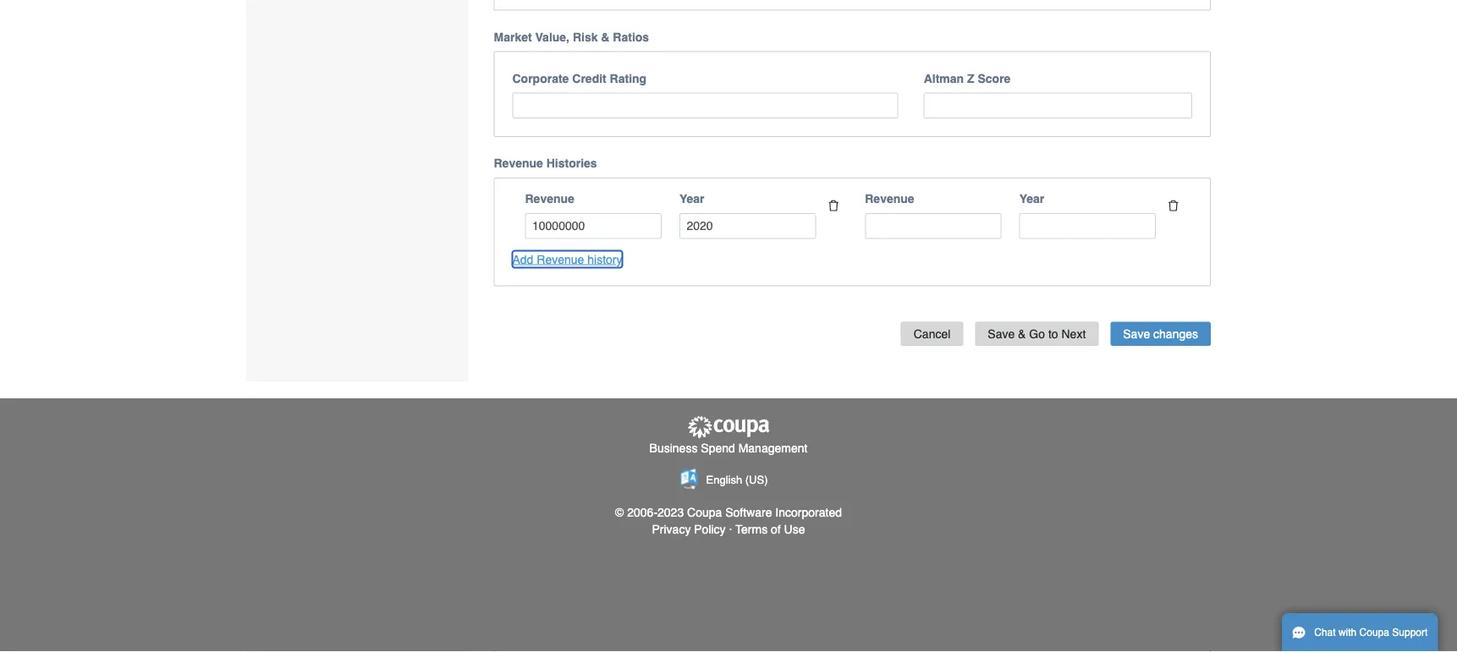 Task type: vqa. For each thing, say whether or not it's contained in the screenshot.
add at the top left of page
yes



Task type: locate. For each thing, give the bounding box(es) containing it.
0 horizontal spatial save
[[988, 327, 1015, 341]]

2 year from the left
[[1020, 192, 1045, 206]]

0 horizontal spatial year
[[680, 192, 705, 206]]

save inside "button"
[[1123, 327, 1150, 341]]

1 horizontal spatial &
[[1018, 327, 1026, 341]]

changes
[[1154, 327, 1199, 341]]

ratios
[[613, 30, 649, 44]]

score
[[978, 71, 1011, 85]]

save inside button
[[988, 327, 1015, 341]]

1 year from the left
[[680, 192, 705, 206]]

add
[[513, 253, 534, 266]]

altman
[[924, 71, 964, 85]]

save changes
[[1123, 327, 1199, 341]]

1 horizontal spatial save
[[1123, 327, 1150, 341]]

& left go
[[1018, 327, 1026, 341]]

cancel
[[914, 327, 951, 341]]

1 save from the left
[[988, 327, 1015, 341]]

1 horizontal spatial year
[[1020, 192, 1045, 206]]

1 vertical spatial coupa
[[1360, 627, 1390, 639]]

corporate credit rating
[[513, 71, 647, 85]]

revenue down the 'revenue histories'
[[525, 192, 575, 206]]

(us)
[[746, 474, 768, 487]]

corporate
[[513, 71, 569, 85]]

save changes button
[[1111, 322, 1211, 346]]

chat with coupa support button
[[1282, 614, 1438, 653]]

coupa
[[687, 506, 722, 520], [1360, 627, 1390, 639]]

1 vertical spatial &
[[1018, 327, 1026, 341]]

2 save from the left
[[1123, 327, 1150, 341]]

Year text field
[[680, 213, 816, 239], [1020, 213, 1156, 239]]

2 year text field from the left
[[1020, 213, 1156, 239]]

chat with coupa support
[[1315, 627, 1428, 639]]

&
[[601, 30, 610, 44], [1018, 327, 1026, 341]]

privacy policy link
[[652, 523, 726, 537]]

add revenue history button
[[513, 251, 623, 268]]

go
[[1030, 327, 1045, 341]]

market value, risk & ratios
[[494, 30, 649, 44]]

Corporate Credit Rating text field
[[513, 93, 899, 118]]

0 horizontal spatial coupa
[[687, 506, 722, 520]]

save left changes
[[1123, 327, 1150, 341]]

rating
[[610, 71, 647, 85]]

revenue left histories at the left of the page
[[494, 157, 543, 170]]

0 vertical spatial coupa
[[687, 506, 722, 520]]

1 horizontal spatial coupa
[[1360, 627, 1390, 639]]

save left go
[[988, 327, 1015, 341]]

2023
[[658, 506, 684, 520]]

coupa up 'policy'
[[687, 506, 722, 520]]

0 horizontal spatial year text field
[[680, 213, 816, 239]]

revenue right add
[[537, 253, 584, 266]]

add revenue history
[[513, 253, 623, 266]]

0 horizontal spatial &
[[601, 30, 610, 44]]

market
[[494, 30, 532, 44]]

year
[[680, 192, 705, 206], [1020, 192, 1045, 206]]

& right risk
[[601, 30, 610, 44]]

altman z score
[[924, 71, 1011, 85]]

year for revenue text field on the left top of the page
[[680, 192, 705, 206]]

management
[[739, 441, 808, 455]]

revenue
[[494, 157, 543, 170], [525, 192, 575, 206], [865, 192, 915, 206], [537, 253, 584, 266]]

terms
[[736, 523, 768, 537]]

2006-
[[627, 506, 658, 520]]

revenue histories
[[494, 157, 597, 170]]

coupa right the with at the right bottom of page
[[1360, 627, 1390, 639]]

1 horizontal spatial year text field
[[1020, 213, 1156, 239]]

1 year text field from the left
[[680, 213, 816, 239]]

value,
[[535, 30, 570, 44]]

chat
[[1315, 627, 1336, 639]]

save
[[988, 327, 1015, 341], [1123, 327, 1150, 341]]



Task type: describe. For each thing, give the bounding box(es) containing it.
cancel link
[[901, 322, 964, 346]]

© 2006-2023 coupa software incorporated
[[615, 506, 842, 520]]

Altman Z Score text field
[[924, 93, 1193, 118]]

to
[[1049, 327, 1059, 341]]

year text field for revenue text field on the left top of the page
[[680, 213, 816, 239]]

©
[[615, 506, 624, 520]]

english (us)
[[706, 474, 768, 487]]

history
[[588, 253, 623, 266]]

credit
[[572, 71, 607, 85]]

0 vertical spatial &
[[601, 30, 610, 44]]

incorporated
[[776, 506, 842, 520]]

save & go to next button
[[975, 322, 1099, 346]]

terms of use link
[[736, 523, 805, 537]]

save for save changes
[[1123, 327, 1150, 341]]

risk
[[573, 30, 598, 44]]

use
[[784, 523, 805, 537]]

z
[[968, 71, 975, 85]]

Revenue text field
[[525, 213, 662, 239]]

policy
[[694, 523, 726, 537]]

coupa inside button
[[1360, 627, 1390, 639]]

terms of use
[[736, 523, 805, 537]]

year text field for revenue text box
[[1020, 213, 1156, 239]]

revenue up revenue text box
[[865, 192, 915, 206]]

english
[[706, 474, 742, 487]]

histories
[[547, 157, 597, 170]]

support
[[1393, 627, 1428, 639]]

privacy
[[652, 523, 691, 537]]

of
[[771, 523, 781, 537]]

business spend management
[[650, 441, 808, 455]]

spend
[[701, 441, 735, 455]]

privacy policy
[[652, 523, 726, 537]]

coupa supplier portal image
[[686, 416, 771, 440]]

Revenue text field
[[865, 213, 1002, 239]]

save for save & go to next
[[988, 327, 1015, 341]]

next
[[1062, 327, 1086, 341]]

save & go to next
[[988, 327, 1086, 341]]

with
[[1339, 627, 1357, 639]]

year for revenue text box
[[1020, 192, 1045, 206]]

business
[[650, 441, 698, 455]]

software
[[726, 506, 772, 520]]

& inside "save & go to next" button
[[1018, 327, 1026, 341]]

revenue inside button
[[537, 253, 584, 266]]



